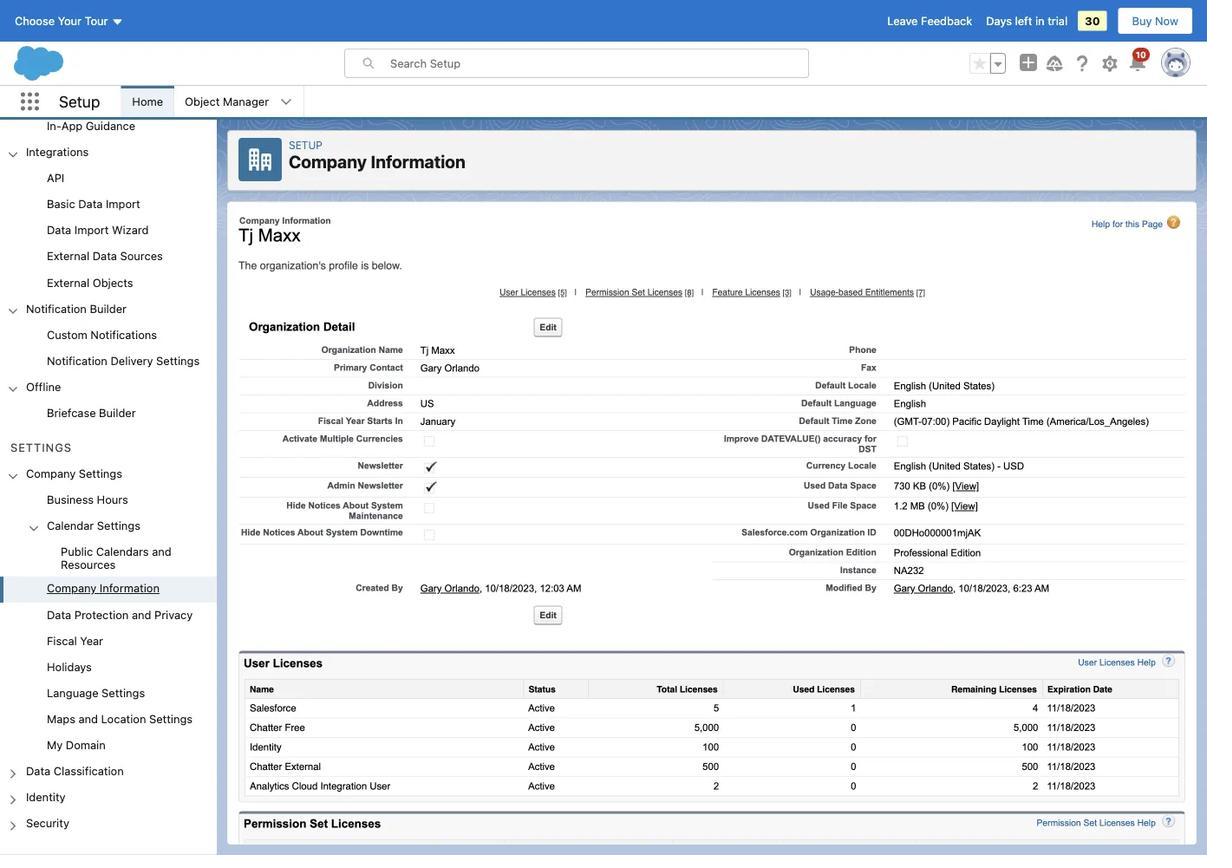 Task type: describe. For each thing, give the bounding box(es) containing it.
manager
[[223, 95, 269, 108]]

calendar settings tree item
[[0, 514, 217, 577]]

my domain link
[[47, 739, 106, 754]]

external objects
[[47, 276, 133, 289]]

notification for notification builder
[[26, 302, 87, 315]]

data protection and privacy link
[[47, 608, 193, 624]]

language
[[47, 687, 98, 700]]

custom
[[47, 328, 87, 341]]

object manager
[[185, 95, 269, 108]]

company settings tree item
[[0, 462, 217, 760]]

in-app guidance
[[47, 120, 135, 133]]

home link
[[122, 86, 174, 117]]

domain
[[66, 739, 106, 752]]

identity
[[26, 791, 66, 804]]

now
[[1155, 14, 1179, 27]]

setup for setup
[[59, 92, 100, 111]]

settings inside "tree item"
[[97, 520, 140, 533]]

offline
[[26, 380, 61, 393]]

buy
[[1132, 14, 1152, 27]]

company settings
[[26, 467, 122, 480]]

external for external data sources
[[47, 250, 89, 263]]

external data sources link
[[47, 250, 163, 266]]

notifications
[[91, 328, 157, 341]]

resources
[[61, 559, 116, 572]]

company for company settings
[[26, 467, 76, 480]]

offline link
[[26, 380, 61, 396]]

security link
[[26, 817, 69, 833]]

in-app guidance link
[[47, 120, 135, 135]]

notification builder
[[26, 302, 127, 315]]

location
[[101, 713, 146, 726]]

calendar settings
[[47, 520, 140, 533]]

my domain
[[47, 739, 106, 752]]

buy now
[[1132, 14, 1179, 27]]

company information link
[[47, 582, 160, 598]]

data down data import wizard link
[[93, 250, 117, 263]]

choose your tour
[[15, 14, 108, 27]]

business hours
[[47, 494, 128, 507]]

integrations tree item
[[0, 140, 217, 297]]

delivery
[[111, 354, 153, 367]]

setup link
[[289, 139, 323, 151]]

10 button
[[1128, 48, 1150, 74]]

choose your tour button
[[14, 7, 124, 35]]

sources
[[120, 250, 163, 263]]

identity link
[[26, 791, 66, 807]]

leave feedback link
[[887, 14, 972, 27]]

data for import
[[47, 224, 71, 237]]

group for integrations
[[0, 166, 217, 297]]

data classification
[[26, 765, 124, 778]]

group for notification builder
[[0, 323, 217, 375]]

calendar
[[47, 520, 94, 533]]

maps and location settings link
[[47, 713, 193, 728]]

data up data import wizard
[[78, 198, 103, 211]]

home
[[132, 95, 163, 108]]

data for classification
[[26, 765, 50, 778]]

data classification link
[[26, 765, 124, 780]]

api link
[[47, 172, 64, 187]]

data protection and privacy
[[47, 608, 193, 621]]

holidays
[[47, 660, 92, 673]]

in-
[[47, 120, 61, 133]]

year
[[80, 634, 103, 647]]

language settings link
[[47, 687, 145, 702]]

and for protection
[[132, 608, 151, 621]]

briefcase
[[47, 406, 96, 419]]

notification delivery settings
[[47, 354, 200, 367]]

offline tree item
[[0, 375, 217, 427]]

setup for setup company information
[[289, 139, 323, 151]]

choose
[[15, 14, 55, 27]]

briefcase builder link
[[47, 406, 136, 422]]

wizard
[[112, 224, 149, 237]]

business
[[47, 494, 94, 507]]

object manager link
[[174, 86, 279, 117]]

privacy
[[154, 608, 193, 621]]

trial
[[1048, 14, 1068, 27]]

hours
[[97, 494, 128, 507]]

fiscal year link
[[47, 634, 103, 650]]

feedback
[[921, 14, 972, 27]]

data for protection
[[47, 608, 71, 621]]

security
[[26, 817, 69, 830]]

leave feedback
[[887, 14, 972, 27]]

notification delivery settings link
[[47, 354, 200, 370]]

notification builder tree item
[[0, 297, 217, 375]]

my
[[47, 739, 63, 752]]

settings inside notification builder tree item
[[156, 354, 200, 367]]



Task type: locate. For each thing, give the bounding box(es) containing it.
company down setup link
[[289, 151, 367, 172]]

builder inside offline tree item
[[99, 406, 136, 419]]

app
[[61, 120, 83, 133]]

data up identity
[[26, 765, 50, 778]]

2 vertical spatial and
[[79, 713, 98, 726]]

company information
[[47, 582, 160, 595]]

30
[[1085, 14, 1100, 27]]

and down language settings link
[[79, 713, 98, 726]]

information inside setup company information
[[371, 151, 466, 172]]

settings right 'delivery'
[[156, 354, 200, 367]]

0 vertical spatial external
[[47, 250, 89, 263]]

basic data import
[[47, 198, 140, 211]]

notification up the custom
[[26, 302, 87, 315]]

setup inside setup company information
[[289, 139, 323, 151]]

company settings link
[[26, 467, 122, 483]]

public calendars and resources
[[61, 546, 171, 572]]

basic data import link
[[47, 198, 140, 213]]

calendar settings link
[[47, 520, 140, 535]]

group containing custom notifications
[[0, 323, 217, 375]]

import up wizard
[[106, 198, 140, 211]]

data import wizard link
[[47, 224, 149, 240]]

0 vertical spatial setup
[[59, 92, 100, 111]]

1 external from the top
[[47, 250, 89, 263]]

1 horizontal spatial information
[[371, 151, 466, 172]]

data import wizard
[[47, 224, 149, 237]]

api
[[47, 172, 64, 185]]

1 horizontal spatial and
[[132, 608, 151, 621]]

company inside tree item
[[47, 582, 97, 595]]

builder right briefcase
[[99, 406, 136, 419]]

data inside 'link'
[[26, 765, 50, 778]]

days
[[986, 14, 1012, 27]]

notification
[[26, 302, 87, 315], [47, 354, 107, 367]]

builder down objects
[[90, 302, 127, 315]]

0 vertical spatial company
[[289, 151, 367, 172]]

settings up calendars
[[97, 520, 140, 533]]

1 vertical spatial setup
[[289, 139, 323, 151]]

setup
[[59, 92, 100, 111], [289, 139, 323, 151]]

maps
[[47, 713, 75, 726]]

external up notification builder
[[47, 276, 89, 289]]

in
[[1036, 14, 1045, 27]]

custom notifications
[[47, 328, 157, 341]]

0 vertical spatial and
[[152, 546, 171, 559]]

data down basic
[[47, 224, 71, 237]]

company inside setup company information
[[289, 151, 367, 172]]

settings right location
[[149, 713, 193, 726]]

protection
[[74, 608, 129, 621]]

classification
[[54, 765, 124, 778]]

external objects link
[[47, 276, 133, 292]]

and right calendars
[[152, 546, 171, 559]]

public
[[61, 546, 93, 559]]

holidays link
[[47, 660, 92, 676]]

2 horizontal spatial and
[[152, 546, 171, 559]]

Search Setup text field
[[390, 49, 808, 77]]

and for calendars
[[152, 546, 171, 559]]

notification builder link
[[26, 302, 127, 318]]

0 vertical spatial information
[[371, 151, 466, 172]]

basic
[[47, 198, 75, 211]]

external for external objects
[[47, 276, 89, 289]]

notification down the custom
[[47, 354, 107, 367]]

public calendars and resources link
[[61, 546, 217, 572]]

settings up hours
[[79, 467, 122, 480]]

data up fiscal
[[47, 608, 71, 621]]

import
[[106, 198, 140, 211], [74, 224, 109, 237]]

leave
[[887, 14, 918, 27]]

builder inside tree item
[[90, 302, 127, 315]]

1 vertical spatial and
[[132, 608, 151, 621]]

1 vertical spatial information
[[100, 582, 160, 595]]

and left privacy at bottom left
[[132, 608, 151, 621]]

1 vertical spatial builder
[[99, 406, 136, 419]]

integrations link
[[26, 146, 89, 161]]

company
[[289, 151, 367, 172], [26, 467, 76, 480], [47, 582, 97, 595]]

company down resources
[[47, 582, 97, 595]]

notification for notification delivery settings
[[47, 354, 107, 367]]

buy now button
[[1118, 7, 1193, 35]]

information inside tree item
[[100, 582, 160, 595]]

integrations
[[26, 146, 89, 159]]

data
[[78, 198, 103, 211], [47, 224, 71, 237], [93, 250, 117, 263], [47, 608, 71, 621], [26, 765, 50, 778]]

and inside public calendars and resources
[[152, 546, 171, 559]]

0 horizontal spatial setup
[[59, 92, 100, 111]]

group
[[970, 53, 1006, 74], [0, 166, 217, 297], [0, 323, 217, 375], [0, 488, 217, 760]]

0 vertical spatial notification
[[26, 302, 87, 315]]

language settings
[[47, 687, 145, 700]]

0 vertical spatial builder
[[90, 302, 127, 315]]

builder for briefcase builder
[[99, 406, 136, 419]]

1 vertical spatial company
[[26, 467, 76, 480]]

data inside company settings tree item
[[47, 608, 71, 621]]

import down basic data import link
[[74, 224, 109, 237]]

objects
[[93, 276, 133, 289]]

1 vertical spatial import
[[74, 224, 109, 237]]

settings up "company settings"
[[10, 442, 72, 455]]

settings up location
[[102, 687, 145, 700]]

builder for notification builder
[[90, 302, 127, 315]]

object
[[185, 95, 220, 108]]

0 horizontal spatial information
[[100, 582, 160, 595]]

external data sources
[[47, 250, 163, 263]]

company up business
[[26, 467, 76, 480]]

builder
[[90, 302, 127, 315], [99, 406, 136, 419]]

left
[[1015, 14, 1032, 27]]

fiscal year
[[47, 634, 103, 647]]

1 vertical spatial notification
[[47, 354, 107, 367]]

setup tree tree
[[0, 0, 217, 855]]

settings
[[156, 354, 200, 367], [10, 442, 72, 455], [79, 467, 122, 480], [97, 520, 140, 533], [102, 687, 145, 700], [149, 713, 193, 726]]

briefcase builder
[[47, 406, 136, 419]]

2 external from the top
[[47, 276, 89, 289]]

external up the external objects
[[47, 250, 89, 263]]

fiscal
[[47, 634, 77, 647]]

0 horizontal spatial and
[[79, 713, 98, 726]]

your
[[58, 14, 82, 27]]

group containing business hours
[[0, 488, 217, 760]]

calendars
[[96, 546, 149, 559]]

company information tree item
[[0, 577, 217, 603]]

0 vertical spatial import
[[106, 198, 140, 211]]

company for company information
[[47, 582, 97, 595]]

group containing api
[[0, 166, 217, 297]]

days left in trial
[[986, 14, 1068, 27]]

business hours link
[[47, 494, 128, 509]]

and
[[152, 546, 171, 559], [132, 608, 151, 621], [79, 713, 98, 726]]

tour
[[85, 14, 108, 27]]

10
[[1136, 49, 1147, 59]]

1 horizontal spatial setup
[[289, 139, 323, 151]]

setup company information
[[289, 139, 466, 172]]

guidance
[[86, 120, 135, 133]]

2 vertical spatial company
[[47, 582, 97, 595]]

group for company settings
[[0, 488, 217, 760]]

information
[[371, 151, 466, 172], [100, 582, 160, 595]]

1 vertical spatial external
[[47, 276, 89, 289]]



Task type: vqa. For each thing, say whether or not it's contained in the screenshot.
Settings within the 'link'
yes



